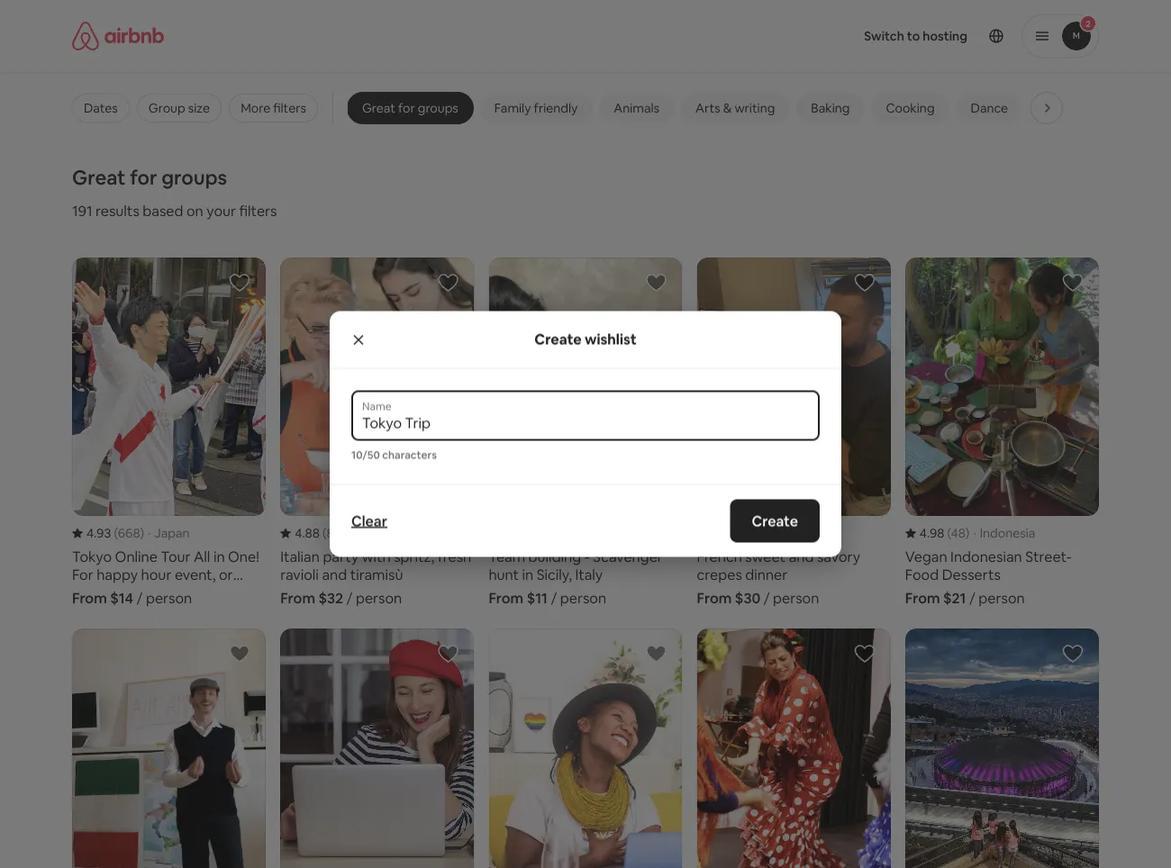 Task type: locate. For each thing, give the bounding box(es) containing it.
( left 'france'
[[739, 525, 743, 542]]

96
[[743, 525, 758, 542]]

1 horizontal spatial great
[[362, 100, 396, 116]]

0 horizontal spatial )
[[140, 525, 144, 542]]

person for from $21 / person
[[979, 589, 1025, 607]]

your
[[207, 201, 236, 220]]

· right 668
[[148, 525, 151, 542]]

animals element
[[614, 100, 660, 116]]

filters inside 'button'
[[273, 100, 306, 116]]

from inside vegan indonesian street-food desserts group
[[906, 589, 941, 607]]

rating 4.98 out of 5; 48 reviews image
[[906, 525, 970, 542]]

groups
[[418, 100, 459, 116], [162, 164, 227, 190]]

2 ( from the left
[[323, 525, 327, 542]]

0 horizontal spatial great
[[72, 164, 126, 190]]

none text field inside 'name this wishlist' "dialog"
[[362, 414, 809, 432]]

0 vertical spatial groups
[[418, 100, 459, 116]]

1 save this experience image from the left
[[229, 272, 251, 294]]

$14
[[110, 589, 133, 607]]

from left $14 at the left
[[72, 589, 107, 607]]

( inside italian party with spritz, fresh ravioli and tiramisù group
[[323, 525, 327, 542]]

) for from $21
[[966, 525, 970, 542]]

/ inside tokyo online tour all in one! for happy hour event, or preparation for the trip! group
[[137, 589, 143, 607]]

· inside italian party with spritz, fresh ravioli and tiramisù group
[[349, 525, 352, 542]]

2 ) from the left
[[758, 525, 762, 542]]

1 ( from the left
[[114, 525, 118, 542]]

based
[[143, 201, 183, 220]]

dance element
[[971, 100, 1009, 116]]

filters right more
[[273, 100, 306, 116]]

1 vertical spatial great for groups
[[72, 164, 227, 190]]

2 person from the left
[[356, 589, 402, 607]]

groups inside button
[[418, 100, 459, 116]]

rating 4.93 out of 5; 668 reviews image
[[72, 525, 144, 542]]

family friendly element
[[495, 100, 578, 116]]

)
[[140, 525, 144, 542], [758, 525, 762, 542], [966, 525, 970, 542]]

4.88 ( 86
[[295, 525, 341, 542]]

· right "86" on the left bottom
[[349, 525, 352, 542]]

from inside tokyo online tour all in one! for happy hour event, or preparation for the trip! group
[[72, 589, 107, 607]]

( inside tokyo online tour all in one! for happy hour event, or preparation for the trip! group
[[114, 525, 118, 542]]

from left $32
[[280, 589, 315, 607]]

from $14 / person
[[72, 589, 192, 607]]

person right $11
[[560, 589, 607, 607]]

/ right $30
[[764, 589, 770, 607]]

3 ( from the left
[[739, 525, 743, 542]]

from left $11
[[489, 589, 524, 607]]

2 horizontal spatial )
[[966, 525, 970, 542]]

4 ( from the left
[[948, 525, 951, 542]]

results
[[96, 201, 139, 220]]

/ inside italian party with spritz, fresh ravioli and tiramisù group
[[347, 589, 353, 607]]

person right $32
[[356, 589, 402, 607]]

/ for from $14
[[137, 589, 143, 607]]

1 vertical spatial great
[[72, 164, 126, 190]]

2 save this experience image from the left
[[646, 272, 667, 294]]

0 horizontal spatial create
[[535, 330, 582, 349]]

None text field
[[362, 414, 809, 432]]

baking
[[811, 100, 850, 116]]

rating 4.98 out of 5; 96 reviews image
[[697, 525, 762, 542]]

arts
[[696, 100, 721, 116]]

· inside vegan indonesian street-food desserts group
[[974, 525, 977, 542]]

italy
[[356, 525, 380, 542]]

1 horizontal spatial 4.98
[[920, 525, 945, 542]]

family
[[495, 100, 531, 116]]

great for groups
[[362, 100, 459, 116], [72, 164, 227, 190]]

family friendly
[[495, 100, 578, 116]]

· right '48' in the bottom of the page
[[974, 525, 977, 542]]

) for from $14
[[140, 525, 144, 542]]

3 ) from the left
[[966, 525, 970, 542]]

rating 4.88 out of 5; 86 reviews image
[[280, 525, 345, 542]]

1 vertical spatial filters
[[239, 201, 277, 220]]

1 vertical spatial groups
[[162, 164, 227, 190]]

/ inside vegan indonesian street-food desserts group
[[970, 589, 976, 607]]

5 / from the left
[[970, 589, 976, 607]]

/ inside french sweet and savory crepes dinner "group"
[[764, 589, 770, 607]]

writing
[[735, 100, 775, 116]]

) inside tokyo online tour all in one! for happy hour event, or preparation for the trip! group
[[140, 525, 144, 542]]

1 horizontal spatial groups
[[418, 100, 459, 116]]

more filters
[[241, 100, 306, 116]]

team building - scavenger hunt in sicily, italy group
[[489, 258, 683, 607]]

$32
[[318, 589, 343, 607]]

person inside team building - scavenger hunt in sicily, italy group
[[560, 589, 607, 607]]

wishlist
[[585, 330, 637, 349]]

1 horizontal spatial create
[[752, 512, 798, 530]]

668
[[118, 525, 140, 542]]

4.98 inside french sweet and savory crepes dinner "group"
[[712, 525, 736, 542]]

3 person from the left
[[560, 589, 607, 607]]

great
[[362, 100, 396, 116], [72, 164, 126, 190]]

person inside vegan indonesian street-food desserts group
[[979, 589, 1025, 607]]

great for groups inside button
[[362, 100, 459, 116]]

4.98
[[712, 525, 736, 542], [920, 525, 945, 542]]

· inside tokyo online tour all in one! for happy hour event, or preparation for the trip! group
[[148, 525, 151, 542]]

4.98 left 96
[[712, 525, 736, 542]]

from inside team building - scavenger hunt in sicily, italy group
[[489, 589, 524, 607]]

person right $30
[[773, 589, 820, 607]]

2 / from the left
[[347, 589, 353, 607]]

( left the · indonesia
[[948, 525, 951, 542]]

save this experience image inside team building - scavenger hunt in sicily, italy group
[[646, 272, 667, 294]]

5 person from the left
[[979, 589, 1025, 607]]

person inside italian party with spritz, fresh ravioli and tiramisù group
[[356, 589, 402, 607]]

( right "4.93" on the left bottom
[[114, 525, 118, 542]]

vegan indonesian street-food desserts group
[[906, 258, 1099, 607]]

person
[[146, 589, 192, 607], [356, 589, 402, 607], [560, 589, 607, 607], [773, 589, 820, 607], [979, 589, 1025, 607]]

4 · from the left
[[974, 525, 977, 542]]

person right $14 at the left
[[146, 589, 192, 607]]

1 horizontal spatial save this experience image
[[646, 272, 667, 294]]

0 horizontal spatial save this experience image
[[229, 272, 251, 294]]

0 vertical spatial great
[[362, 100, 396, 116]]

save this experience image inside tokyo online tour all in one! for happy hour event, or preparation for the trip! group
[[229, 272, 251, 294]]

from left $30
[[697, 589, 732, 607]]

1 horizontal spatial )
[[758, 525, 762, 542]]

save this experience image
[[437, 272, 459, 294], [854, 272, 876, 294], [1063, 272, 1084, 294], [229, 643, 251, 665], [437, 643, 459, 665], [646, 643, 667, 665], [854, 643, 876, 665], [1063, 643, 1084, 665]]

1 4.98 from the left
[[712, 525, 736, 542]]

) inside french sweet and savory crepes dinner "group"
[[758, 525, 762, 542]]

person right $21
[[979, 589, 1025, 607]]

· right 96
[[766, 525, 768, 542]]

1 horizontal spatial for
[[398, 100, 415, 116]]

0 vertical spatial great for groups
[[362, 100, 459, 116]]

0 horizontal spatial 4.98
[[712, 525, 736, 542]]

5 from from the left
[[906, 589, 941, 607]]

) left 'france'
[[758, 525, 762, 542]]

clear button
[[342, 503, 396, 539]]

4.98 inside vegan indonesian street-food desserts group
[[920, 525, 945, 542]]

$21
[[944, 589, 967, 607]]

france
[[772, 525, 811, 542]]

) left the · indonesia
[[966, 525, 970, 542]]

( right 4.88 in the left bottom of the page
[[323, 525, 327, 542]]

2 · from the left
[[349, 525, 352, 542]]

) inside vegan indonesian street-food desserts group
[[966, 525, 970, 542]]

0 horizontal spatial groups
[[162, 164, 227, 190]]

&
[[723, 100, 732, 116]]

1 from from the left
[[72, 589, 107, 607]]

/ right $21
[[970, 589, 976, 607]]

0 vertical spatial for
[[398, 100, 415, 116]]

1 · from the left
[[148, 525, 151, 542]]

3 from from the left
[[489, 589, 524, 607]]

1 person from the left
[[146, 589, 192, 607]]

from $11 / person
[[489, 589, 607, 607]]

person inside tokyo online tour all in one! for happy hour event, or preparation for the trip! group
[[146, 589, 192, 607]]

arts & writing
[[696, 100, 775, 116]]

for
[[398, 100, 415, 116], [130, 164, 157, 190]]

/ inside team building - scavenger hunt in sicily, italy group
[[551, 589, 557, 607]]

4 person from the left
[[773, 589, 820, 607]]

2 from from the left
[[280, 589, 315, 607]]

1 / from the left
[[137, 589, 143, 607]]

save this experience image
[[229, 272, 251, 294], [646, 272, 667, 294]]

from
[[72, 589, 107, 607], [280, 589, 315, 607], [489, 589, 524, 607], [697, 589, 732, 607], [906, 589, 941, 607]]

4.93 ( 668 )
[[87, 525, 144, 542]]

from inside french sweet and savory crepes dinner "group"
[[697, 589, 732, 607]]

person inside french sweet and savory crepes dinner "group"
[[773, 589, 820, 607]]

4 / from the left
[[764, 589, 770, 607]]

(
[[114, 525, 118, 542], [323, 525, 327, 542], [739, 525, 743, 542], [948, 525, 951, 542]]

0 vertical spatial create
[[535, 330, 582, 349]]

from inside italian party with spritz, fresh ravioli and tiramisù group
[[280, 589, 315, 607]]

groups up on
[[162, 164, 227, 190]]

·
[[148, 525, 151, 542], [349, 525, 352, 542], [766, 525, 768, 542], [974, 525, 977, 542]]

/ right $32
[[347, 589, 353, 607]]

1 vertical spatial create
[[752, 512, 798, 530]]

· japan
[[148, 525, 190, 542]]

3 / from the left
[[551, 589, 557, 607]]

4 from from the left
[[697, 589, 732, 607]]

create inside button
[[752, 512, 798, 530]]

japan
[[154, 525, 190, 542]]

french sweet and savory crepes dinner group
[[697, 258, 891, 607]]

1 ) from the left
[[140, 525, 144, 542]]

4.98 for 4.98 ( 96 ) · france
[[712, 525, 736, 542]]

/ right $14 at the left
[[137, 589, 143, 607]]

) left '· japan'
[[140, 525, 144, 542]]

from left $21
[[906, 589, 941, 607]]

groups left family
[[418, 100, 459, 116]]

person for from $14 / person
[[146, 589, 192, 607]]

0 horizontal spatial for
[[130, 164, 157, 190]]

italian party with spritz, fresh ravioli and tiramisù group
[[280, 258, 474, 607]]

( inside vegan indonesian street-food desserts group
[[948, 525, 951, 542]]

1 horizontal spatial great for groups
[[362, 100, 459, 116]]

filters
[[273, 100, 306, 116], [239, 201, 277, 220]]

/
[[137, 589, 143, 607], [347, 589, 353, 607], [551, 589, 557, 607], [764, 589, 770, 607], [970, 589, 976, 607]]

3 · from the left
[[766, 525, 768, 542]]

0 vertical spatial filters
[[273, 100, 306, 116]]

10/50 characters
[[351, 448, 437, 462]]

/ right $11
[[551, 589, 557, 607]]

from $21 / person
[[906, 589, 1025, 607]]

arts & writing button
[[681, 93, 790, 123]]

create
[[535, 330, 582, 349], [752, 512, 798, 530]]

4.98 left '48' in the bottom of the page
[[920, 525, 945, 542]]

2 4.98 from the left
[[920, 525, 945, 542]]

filters right your
[[239, 201, 277, 220]]

dance button
[[957, 93, 1023, 123]]



Task type: describe. For each thing, give the bounding box(es) containing it.
baking element
[[811, 100, 850, 116]]

drinks element
[[1045, 100, 1081, 116]]

profile element
[[743, 0, 1099, 72]]

friendly
[[534, 100, 578, 116]]

( inside french sweet and savory crepes dinner "group"
[[739, 525, 743, 542]]

from $30 / person
[[697, 589, 820, 607]]

1 vertical spatial for
[[130, 164, 157, 190]]

indonesia
[[980, 525, 1036, 542]]

create for create wishlist
[[535, 330, 582, 349]]

save this experience image for team building - scavenger hunt in sicily, italy group
[[646, 272, 667, 294]]

animals
[[614, 100, 660, 116]]

from for from $21 / person
[[906, 589, 941, 607]]

$30
[[735, 589, 761, 607]]

4.93
[[87, 525, 111, 542]]

86
[[327, 525, 341, 542]]

· for from $21
[[974, 525, 977, 542]]

from for from $11 / person
[[489, 589, 524, 607]]

create button
[[730, 500, 820, 543]]

· inside french sweet and savory crepes dinner "group"
[[766, 525, 768, 542]]

cooking button
[[872, 93, 949, 123]]

dance
[[971, 100, 1009, 116]]

· for from $32
[[349, 525, 352, 542]]

drinks
[[1045, 100, 1081, 116]]

191
[[72, 201, 92, 220]]

tokyo online tour all in one! for happy hour event, or preparation for the trip! group
[[72, 258, 266, 607]]

4.98 ( 96 ) · france
[[712, 525, 811, 542]]

48
[[951, 525, 966, 542]]

10/50
[[351, 448, 380, 462]]

191 results based on your filters
[[72, 201, 277, 220]]

from for from $30 / person
[[697, 589, 732, 607]]

drinks button
[[1030, 93, 1096, 123]]

more
[[241, 100, 271, 116]]

family friendly button
[[480, 93, 592, 123]]

create wishlist
[[535, 330, 637, 349]]

clear
[[351, 512, 387, 530]]

great for groups element
[[362, 100, 459, 116]]

4.98 ( 48 )
[[920, 525, 970, 542]]

person for from $11 / person
[[560, 589, 607, 607]]

0 horizontal spatial great for groups
[[72, 164, 227, 190]]

/ for from $21
[[970, 589, 976, 607]]

( for from $21
[[948, 525, 951, 542]]

from for from $14 / person
[[72, 589, 107, 607]]

( for from $32
[[323, 525, 327, 542]]

/ for from $32
[[347, 589, 353, 607]]

name this wishlist dialog
[[330, 311, 842, 557]]

characters
[[382, 448, 437, 462]]

great for groups button
[[348, 93, 473, 123]]

arts & writing element
[[696, 100, 775, 116]]

( for from $14
[[114, 525, 118, 542]]

great inside button
[[362, 100, 396, 116]]

baking button
[[797, 93, 865, 123]]

person for from $30 / person
[[773, 589, 820, 607]]

· for from $14
[[148, 525, 151, 542]]

/ for from $11
[[551, 589, 557, 607]]

from for from $32 / person
[[280, 589, 315, 607]]

person for from $32 / person
[[356, 589, 402, 607]]

· indonesia
[[974, 525, 1036, 542]]

4.88
[[295, 525, 320, 542]]

save this experience image for tokyo online tour all in one! for happy hour event, or preparation for the trip! group
[[229, 272, 251, 294]]

from $32 / person
[[280, 589, 402, 607]]

create for create
[[752, 512, 798, 530]]

4.98 for 4.98 ( 48 )
[[920, 525, 945, 542]]

on
[[187, 201, 203, 220]]

/ for from $30
[[764, 589, 770, 607]]

animals button
[[600, 93, 674, 123]]

· italy
[[349, 525, 380, 542]]

more filters button
[[229, 94, 318, 123]]

cooking element
[[886, 100, 935, 116]]

$11
[[527, 589, 548, 607]]

for inside button
[[398, 100, 415, 116]]

cooking
[[886, 100, 935, 116]]



Task type: vqa. For each thing, say whether or not it's contained in the screenshot.
10/50
yes



